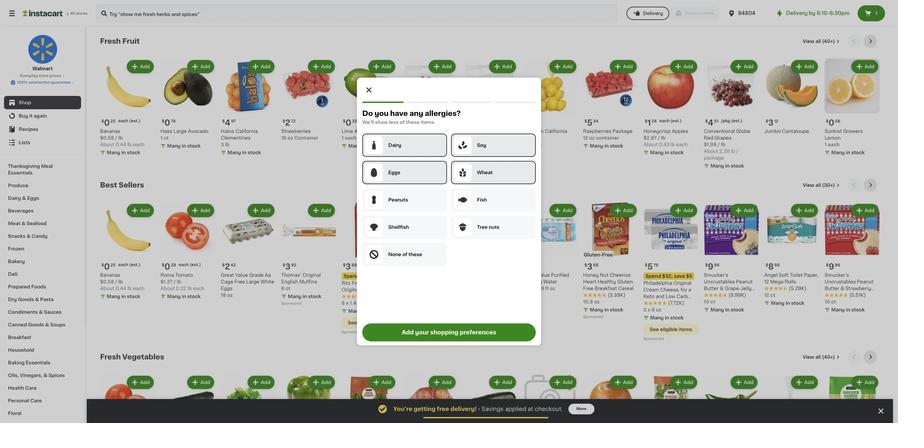 Task type: describe. For each thing, give the bounding box(es) containing it.
stock down roma tomato $1.27 / lb about 0.22 lb each
[[187, 295, 201, 299]]

stock down '(5.51k)'
[[851, 308, 865, 313]]

smucker's uncrustables peanut butter & grape jelly sandwich
[[704, 273, 753, 298]]

lb inside halos california clementines 3 lb
[[225, 142, 230, 147]]

in down 2.28
[[725, 164, 730, 168]]

each inside roma tomato $1.27 / lb about 0.22 lb each
[[193, 287, 204, 291]]

1 inside hass large avocado 1 ct
[[160, 136, 162, 140]]

delivery by 6:10-6:30pm
[[786, 11, 850, 16]]

94804
[[738, 11, 755, 16]]

deli link
[[4, 268, 81, 281]]

cheerios
[[610, 273, 631, 278]]

in down (5.29k)
[[786, 301, 790, 306]]

about inside roma tomato $1.27 / lb about 0.22 lb each
[[160, 287, 175, 291]]

$ inside $ 22 18
[[403, 264, 406, 268]]

stock down crackers
[[368, 309, 382, 314]]

0 for $ 0 33
[[346, 119, 351, 127]]

many down 0.22
[[167, 295, 181, 299]]

original inside the ritz fresh stacks original crackers
[[342, 288, 360, 293]]

$ 9 96 for smucker's uncrustables peanut butter & strawberry jam sandwich
[[826, 263, 840, 271]]

strawberries
[[281, 129, 311, 134]]

conventional globe red grapes $1.98 / lb about 2.28 lb / package
[[704, 129, 750, 160]]

sponsored badge image down 10.8 oz
[[583, 315, 603, 319]]

hass
[[160, 129, 172, 134]]

in up the wheat at the right top of the page
[[484, 164, 488, 168]]

many in stock up the wheat at the right top of the page
[[469, 164, 503, 168]]

cereal
[[618, 287, 634, 291]]

24
[[652, 119, 657, 123]]

keto
[[644, 295, 655, 299]]

many in stock down the muffins
[[288, 295, 321, 299]]

in down 8 x 1.48 oz
[[363, 309, 367, 314]]

satisfaction
[[28, 81, 50, 84]]

(est.) for $ 4 51
[[731, 119, 742, 123]]

many in stock down lime 42 1 each
[[348, 144, 382, 148]]

health care link
[[4, 382, 81, 395]]

/ up 2.4
[[416, 142, 418, 147]]

18 inside great value grade aa cage free large white eggs 18 oz
[[221, 293, 226, 298]]

$ 2 42
[[222, 263, 236, 271]]

item carousel region containing fresh vegetables
[[100, 351, 880, 424]]

many in stock down 10.8 oz
[[590, 308, 623, 313]]

$3.92 element
[[523, 116, 578, 128]]

bananas for 4
[[100, 129, 120, 134]]

0.22
[[176, 287, 186, 291]]

ct inside hass large avocado 1 ct
[[164, 136, 169, 140]]

thomas'
[[281, 273, 301, 278]]

and
[[656, 295, 665, 299]]

again
[[34, 114, 47, 118]]

package for green seedless grapes bag $1.98 / lb about 2.43 lb / package
[[462, 156, 482, 160]]

many in stock up best sellers
[[107, 150, 140, 155]]

(40+) for fruit
[[822, 39, 835, 44]]

(5.29k)
[[789, 287, 807, 291]]

$ 0 28
[[162, 263, 176, 271]]

store
[[39, 74, 48, 78]]

many in stock down 2.28
[[711, 164, 744, 168]]

checkout.
[[535, 407, 563, 412]]

each (est.) for $ 0 25
[[118, 119, 140, 123]]

sponsored badge image down 8 x 1.48 oz
[[342, 331, 362, 335]]

treatment tracker modal dialog
[[87, 400, 893, 424]]

jumbo cantaloupe
[[764, 129, 809, 134]]

many up the wheat at the right top of the page
[[469, 164, 483, 168]]

12 inside $ 3 12
[[774, 119, 778, 123]]

great value grade aa cage free large white eggs 18 oz
[[221, 273, 274, 298]]

x for 3
[[346, 301, 349, 306]]

$ inside $ 3 88
[[343, 264, 346, 268]]

allergies?
[[425, 110, 461, 117]]

in down 0.43
[[665, 150, 669, 155]]

oz inside strawberries 16 oz container
[[288, 136, 293, 140]]

3 inside halos california clementines 3 lb
[[221, 142, 224, 147]]

toilet
[[790, 273, 803, 278]]

$ 0 33
[[343, 119, 357, 127]]

canned goods & soups link
[[4, 319, 81, 332]]

uncrustables for strawberry
[[825, 280, 856, 285]]

smucker's for smucker's uncrustables peanut butter & grape jelly sandwich
[[704, 273, 728, 278]]

12 ct
[[764, 293, 775, 298]]

sandwich for strawberry
[[836, 293, 859, 298]]

in down the muffins
[[303, 295, 307, 299]]

goods for canned
[[28, 323, 44, 328]]

(est.) for $ 1 24
[[671, 119, 682, 123]]

walmart logo image
[[28, 35, 57, 64]]

stock down halos california clementines 3 lb
[[248, 150, 261, 155]]

in down halos california clementines 3 lb
[[242, 150, 246, 155]]

many in stock down sunkist growers lemon 1 each at right top
[[831, 150, 865, 155]]

breakfast inside honey nut cheerios heart healthy gluten free breakfast cereal
[[595, 287, 617, 291]]

value for cage
[[235, 273, 248, 278]]

/pkg inside $4.51 per package (estimated) element
[[721, 119, 730, 123]]

heart
[[583, 280, 596, 285]]

these inside do you have any allergies? we'll show less of these items.
[[406, 120, 420, 125]]

10 for smucker's uncrustables peanut butter & strawberry jam sandwich
[[825, 300, 830, 305]]

raspberries
[[583, 129, 611, 134]]

2 x 8 oz
[[644, 308, 661, 313]]

fresh vegetables
[[100, 354, 164, 361]]

/ down $ 0 25
[[115, 136, 117, 140]]

$ 0 25
[[101, 119, 116, 127]]

mega
[[770, 280, 784, 285]]

/pkg inside "$ 5 23 /pkg (est.)"
[[420, 119, 429, 123]]

about inside conventional globe red grapes $1.98 / lb about 2.28 lb / package
[[704, 149, 718, 154]]

68
[[593, 264, 599, 268]]

peanut for grape
[[736, 280, 753, 285]]

2 vertical spatial 8
[[652, 308, 655, 313]]

view for 9
[[803, 183, 814, 188]]

great for great value purified drinking water 40 x 16.9 fl oz
[[523, 273, 536, 278]]

red inside conventional globe red grapes $1.98 / lb about 2.28 lb / package
[[704, 136, 713, 140]]

in down (7.72k) at right bottom
[[665, 316, 669, 321]]

$0.28 each (estimated) element
[[160, 261, 216, 272]]

12 inside "angel soft toilet paper, 12 mega rolls"
[[764, 280, 769, 285]]

grapes inside conventional globe red grapes $1.98 / lb about 2.28 lb / package
[[715, 136, 732, 140]]

$2.18
[[402, 142, 414, 147]]

sauces
[[44, 310, 62, 315]]

in down '(5.51k)'
[[846, 308, 850, 313]]

oz inside great value grade aa cage free large white eggs 18 oz
[[227, 293, 233, 298]]

stock down the muffins
[[308, 295, 321, 299]]

many down container
[[590, 144, 603, 148]]

many down $ 0 25
[[107, 150, 120, 155]]

/ up 2.28
[[718, 142, 720, 147]]

ct for smucker's uncrustables peanut butter & grape jelly sandwich
[[710, 300, 715, 305]]

16.9
[[534, 287, 544, 291]]

2 left 72
[[285, 119, 290, 127]]

dairy for dairy & eggs
[[8, 196, 21, 201]]

3 for $ 3 68
[[587, 263, 592, 271]]

12 inside raspberries package 12 oz container
[[583, 136, 588, 140]]

stock down $ 0 25 each (est.)
[[127, 295, 140, 299]]

nuts
[[489, 225, 499, 230]]

seafood
[[27, 222, 47, 226]]

in down 2.4
[[423, 157, 428, 162]]

stock down conventional globe red grapes $1.98 / lb about 2.28 lb / package
[[731, 164, 744, 168]]

1 vertical spatial essentials
[[26, 361, 50, 366]]

many down 2.28
[[711, 164, 724, 168]]

recipes link
[[4, 123, 81, 136]]

snacks
[[8, 234, 25, 239]]

large inside hass large avocado 1 ct
[[173, 129, 187, 134]]

aa
[[265, 273, 271, 278]]

in up best sellers
[[121, 150, 126, 155]]

deli
[[8, 272, 18, 277]]

3 for $ 3 12
[[768, 119, 774, 127]]

service type group
[[626, 7, 719, 20]]

add inside add your shopping preferences button
[[402, 330, 414, 336]]

& left pasta
[[35, 298, 39, 302]]

$0.58 for 4
[[100, 136, 114, 140]]

many in stock down (9.99k)
[[711, 308, 744, 313]]

original for cheese,
[[673, 281, 692, 286]]

sponsored badge image down 6
[[281, 302, 301, 306]]

free inside honey nut cheerios heart healthy gluten free breakfast cereal
[[583, 287, 594, 291]]

lb inside the premium california lemons 2 lb bag
[[527, 142, 531, 147]]

many in stock down 2 x 8 oz
[[650, 316, 684, 321]]

many down 1.48
[[348, 309, 362, 314]]

many in stock down 1.48
[[348, 309, 382, 314]]

sandwich for grape
[[704, 293, 727, 298]]

gluten-
[[584, 253, 602, 258]]

all for 0
[[815, 39, 821, 44]]

ritz fresh stacks original crackers
[[342, 281, 382, 293]]

stock down (9.99k)
[[731, 308, 744, 313]]

many in stock down (5.29k)
[[771, 301, 804, 306]]

all stores link
[[23, 4, 88, 23]]

pasta
[[40, 298, 54, 302]]

/ down $ 0 25 each (est.)
[[115, 280, 117, 285]]

1 inside sunkist growers lemon 1 each
[[825, 142, 827, 147]]

eggs inside great value grade aa cage free large white eggs 18 oz
[[221, 287, 233, 291]]

healthy
[[598, 280, 616, 285]]

9 for smucker's uncrustables peanut butter & strawberry jam sandwich
[[829, 263, 834, 271]]

main content containing 0
[[87, 27, 893, 424]]

92
[[291, 264, 296, 268]]

applied
[[505, 407, 526, 412]]

many down jam
[[831, 308, 845, 313]]

package
[[613, 129, 633, 134]]

/ right 2.43
[[495, 149, 497, 154]]

baking essentials link
[[4, 357, 81, 370]]

stock down (3.38k)
[[610, 308, 623, 313]]

many down 12 ct
[[771, 301, 784, 306]]

add your shopping preferences element
[[357, 78, 541, 346]]

many in stock down halos california clementines 3 lb
[[228, 150, 261, 155]]

see eligible items button for 5
[[644, 324, 699, 336]]

2 up cage
[[225, 263, 230, 271]]

dry goods & pasta link
[[4, 294, 81, 306]]

stock up 'sellers'
[[127, 150, 140, 155]]

it
[[29, 114, 33, 118]]

$ 2 72
[[283, 119, 296, 127]]

clementines
[[221, 136, 251, 140]]

about down $ 0 25 each (est.)
[[100, 287, 114, 291]]

1 inside button
[[876, 11, 878, 16]]

save for 5
[[674, 274, 685, 279]]

tomato
[[175, 273, 193, 278]]

$ inside $ 2 72
[[283, 119, 285, 123]]

each inside honeycrisp apples $2.87 / lb about 0.43 lb each
[[676, 142, 688, 147]]

many down 10.8 oz
[[590, 308, 603, 313]]

many down lime 42 1 each
[[348, 144, 362, 148]]

butter for smucker's uncrustables peanut butter & strawberry jam sandwich
[[825, 287, 839, 291]]

see eligible items for 5
[[650, 328, 692, 332]]

stock down (7.72k) at right bottom
[[670, 316, 684, 321]]

$1.98 for red
[[704, 142, 717, 147]]

97
[[231, 119, 236, 123]]

snacks & candy
[[8, 234, 48, 239]]

x inside great value purified drinking water 40 x 16.9 fl oz
[[530, 287, 533, 291]]

oz right 1.48
[[361, 301, 366, 306]]

stock down sunkist growers lemon 1 each at right top
[[851, 150, 865, 155]]

$ 9 96 for smucker's uncrustables peanut butter & grape jelly sandwich
[[705, 263, 720, 271]]

grapes inside green seedless grapes bag $1.98 / lb about 2.43 lb / package
[[462, 136, 479, 140]]

5 for $ 5 23 /pkg (est.)
[[406, 119, 411, 127]]

green seedless grapes bag $1.98 / lb about 2.43 lb / package
[[462, 129, 500, 160]]

$0.58 for 2
[[100, 280, 114, 285]]

bakery
[[8, 260, 25, 264]]

sponsored badge image down 2 x 8 oz
[[644, 337, 664, 341]]

best sellers
[[100, 182, 144, 189]]

a
[[688, 288, 691, 293]]

fl
[[545, 287, 548, 291]]

stores
[[76, 12, 88, 15]]

many in stock down 0.22
[[167, 295, 201, 299]]

& left spices
[[44, 374, 47, 378]]

& right meat
[[21, 222, 25, 226]]

5 for $ 5 34
[[587, 119, 592, 127]]

in down container
[[604, 144, 609, 148]]

2 inside the premium california lemons 2 lb bag
[[523, 142, 526, 147]]

goods for dry
[[18, 298, 34, 302]]

your
[[415, 330, 429, 336]]

eggs inside add your shopping preferences element
[[388, 170, 400, 175]]

many down 'clementines'
[[228, 150, 241, 155]]

in down sunkist growers lemon 1 each at right top
[[846, 150, 850, 155]]

view all (40+) for fruit
[[803, 39, 835, 44]]

stock down the show
[[368, 144, 382, 148]]

personal
[[8, 399, 29, 404]]

value for water
[[537, 273, 550, 278]]

delivery by 6:10-6:30pm link
[[776, 9, 850, 17]]

& up beverages
[[22, 196, 26, 201]]

oz inside great value purified drinking water 40 x 16.9 fl oz
[[550, 287, 555, 291]]

more button
[[568, 404, 595, 415]]

10 ct for smucker's uncrustables peanut butter & strawberry jam sandwich
[[825, 300, 836, 305]]

product group containing 8
[[764, 203, 819, 308]]

prepared foods link
[[4, 281, 81, 294]]

beverages
[[8, 209, 34, 214]]

oz down lifestyle
[[656, 308, 661, 313]]

many down english
[[288, 295, 301, 299]]

sunkist growers lemon 1 each
[[825, 129, 863, 147]]

1 vertical spatial these
[[409, 253, 422, 257]]

$ inside $ 1 24
[[645, 119, 648, 123]]

view all (30+) button
[[800, 179, 842, 192]]

(est.) inside "$ 5 23 /pkg (est.)"
[[430, 119, 441, 123]]

/ right 2.28
[[736, 149, 738, 154]]

view all (40+) button for fresh vegetables
[[800, 351, 842, 364]]

container
[[294, 136, 318, 140]]

stock up the wheat at the right top of the page
[[489, 164, 503, 168]]

about inside green seedless grapes bag $1.98 / lb about 2.43 lb / package
[[462, 149, 477, 154]]

care for personal care
[[30, 399, 42, 404]]

$1.98 for grapes
[[462, 142, 475, 147]]

many down hass large avocado 1 ct on the left of the page
[[167, 144, 181, 148]]

buy it again link
[[4, 109, 81, 123]]

each inside lime 42 1 each
[[345, 136, 357, 140]]

$ 0 74
[[162, 119, 176, 127]]

$ inside $ 3 12
[[766, 119, 768, 123]]

$ 1 24
[[645, 119, 657, 127]]

stock down container
[[610, 144, 623, 148]]

honeycrisp apples $2.87 / lb about 0.43 lb each
[[644, 129, 688, 147]]

product group containing 1
[[644, 59, 699, 157]]

$ inside $ 0 25 each (est.)
[[101, 264, 104, 268]]

2 item carousel region from the top
[[100, 179, 880, 346]]

in down 0.22
[[182, 295, 186, 299]]

0 for $ 0 25 each (est.)
[[104, 263, 110, 271]]

low
[[666, 295, 675, 299]]

stock down "sun harvest seedless red grapes $2.18 / lb about 2.4 lb / package"
[[429, 157, 442, 162]]

many in stock down hass large avocado 1 ct on the left of the page
[[167, 144, 201, 148]]

/ right 2.4
[[431, 149, 433, 154]]

many down $ 0 25 each (est.)
[[107, 295, 120, 299]]

0 horizontal spatial breakfast
[[8, 336, 31, 340]]

smucker's for smucker's uncrustables peanut butter & strawberry jam sandwich
[[825, 273, 849, 278]]

4 for $ 4 97
[[225, 119, 230, 127]]

many down lemon
[[831, 150, 845, 155]]

about down $ 0 25
[[100, 142, 114, 147]]

ct for angel soft toilet paper, 12 mega rolls
[[770, 293, 775, 298]]

see for 3
[[348, 321, 357, 326]]

2 horizontal spatial free
[[602, 253, 613, 258]]

each inside sunkist growers lemon 1 each
[[828, 142, 840, 147]]

california for halos california clementines 3 lb
[[235, 129, 258, 134]]

many in stock down '(5.51k)'
[[831, 308, 865, 313]]

ritz
[[342, 281, 351, 286]]

10.8
[[583, 300, 593, 305]]

33
[[352, 119, 357, 123]]

ct inside thomas' original english muffins 6 ct
[[286, 287, 290, 291]]

many down 0.43
[[650, 150, 664, 155]]

spices
[[49, 374, 65, 378]]

3 view from the top
[[803, 355, 814, 360]]

$ inside the $ 5 34
[[585, 119, 587, 123]]

fresh inside the ritz fresh stacks original crackers
[[352, 281, 365, 286]]

many in stock down 2.4
[[409, 157, 442, 162]]

seedless inside "sun harvest seedless red grapes $2.18 / lb about 2.4 lb / package"
[[432, 129, 453, 134]]

in down (9.99k)
[[725, 308, 730, 313]]

many in stock down container
[[590, 144, 623, 148]]

& left candy
[[27, 234, 30, 239]]

dairy & eggs link
[[4, 192, 81, 205]]

1 vertical spatial eggs
[[27, 196, 39, 201]]

in down hass large avocado 1 ct on the left of the page
[[182, 144, 186, 148]]



Task type: vqa. For each thing, say whether or not it's contained in the screenshot.


Task type: locate. For each thing, give the bounding box(es) containing it.
1 vertical spatial goods
[[28, 323, 44, 328]]

$5.23 per package (estimated) element
[[402, 116, 457, 128]]

5 left 23
[[406, 119, 411, 127]]

0 horizontal spatial see eligible items
[[348, 321, 390, 326]]

each inside $0.28 each (estimated) element
[[179, 263, 189, 267]]

each
[[118, 119, 128, 123], [660, 119, 670, 123], [345, 136, 357, 140], [133, 142, 144, 147], [676, 142, 688, 147], [828, 142, 840, 147], [118, 263, 128, 267], [179, 263, 189, 267], [133, 287, 144, 291], [193, 287, 204, 291]]

0 vertical spatial goods
[[18, 298, 34, 302]]

original inside philadelphia original cream cheese, for a keto and low carb lifestyle
[[673, 281, 692, 286]]

1 great from the left
[[221, 273, 234, 278]]

1 bananas $0.58 / lb about 0.44 lb each from the top
[[100, 129, 144, 147]]

$ inside '$ 5 76'
[[645, 264, 648, 268]]

1 horizontal spatial delivery
[[786, 11, 808, 16]]

peanut for strawberry
[[857, 280, 874, 285]]

1 /pkg from the left
[[420, 119, 429, 123]]

$5 for 3
[[384, 274, 390, 279]]

51
[[714, 119, 718, 123]]

0 vertical spatial 18
[[417, 264, 421, 268]]

2 4 from the left
[[708, 119, 713, 127]]

1 sandwich from the left
[[704, 293, 727, 298]]

oz down raspberries
[[589, 136, 595, 140]]

3 grapes from the left
[[715, 136, 732, 140]]

0 vertical spatial breakfast
[[595, 287, 617, 291]]

& left strawberry
[[841, 287, 844, 291]]

view inside popup button
[[803, 183, 814, 188]]

see eligible items button for 3
[[342, 318, 397, 329]]

2 9 from the left
[[829, 263, 834, 271]]

instacart logo image
[[23, 9, 63, 17]]

1 vertical spatial of
[[402, 253, 407, 257]]

goods inside 'link'
[[28, 323, 44, 328]]

2 vertical spatial item carousel region
[[100, 351, 880, 424]]

soft
[[779, 273, 789, 278]]

1 vertical spatial view
[[803, 183, 814, 188]]

2 spend from the left
[[646, 274, 661, 279]]

1 horizontal spatial original
[[342, 288, 360, 293]]

jelly
[[740, 287, 752, 291]]

1 horizontal spatial $1.98
[[704, 142, 717, 147]]

any
[[410, 110, 423, 117]]

5 for $ 5 76
[[648, 263, 653, 271]]

3 all from the top
[[815, 355, 821, 360]]

delivery for delivery by 6:10-6:30pm
[[786, 11, 808, 16]]

3 for $ 3 88
[[346, 263, 351, 271]]

oz
[[288, 136, 293, 140], [589, 136, 595, 140], [550, 287, 555, 291], [227, 293, 233, 298], [594, 300, 600, 305], [361, 301, 366, 306], [656, 308, 661, 313]]

$ inside $ 3 92
[[283, 264, 285, 268]]

1 horizontal spatial dairy
[[388, 143, 401, 148]]

bananas $0.58 / lb about 0.44 lb each for 4
[[100, 129, 144, 147]]

2 save from the left
[[674, 274, 685, 279]]

package inside conventional globe red grapes $1.98 / lb about 2.28 lb / package
[[704, 156, 724, 160]]

$0.25 each (estimated) element
[[100, 116, 155, 128], [100, 261, 155, 272]]

42 inside lime 42 1 each
[[354, 129, 360, 134]]

0 horizontal spatial eligible
[[358, 321, 376, 326]]

0 vertical spatial see eligible items
[[348, 321, 390, 326]]

1 horizontal spatial see
[[650, 328, 659, 332]]

25 inside $ 0 25
[[110, 119, 116, 123]]

1 horizontal spatial large
[[246, 280, 259, 285]]

see eligible items button down (7.72k) at right bottom
[[644, 324, 699, 336]]

delivery inside button
[[643, 11, 663, 16]]

2 seedless from the left
[[478, 129, 500, 134]]

0 vertical spatial view all (40+)
[[803, 39, 835, 44]]

cantaloupe
[[782, 129, 809, 134]]

4 for $ 4 51
[[708, 119, 713, 127]]

1 value from the left
[[235, 273, 248, 278]]

1 view from the top
[[803, 39, 814, 44]]

meat & seafood
[[8, 222, 47, 226]]

2 view from the top
[[803, 183, 814, 188]]

$ 4 97
[[222, 119, 236, 127]]

/ inside roma tomato $1.27 / lb about 0.22 lb each
[[174, 280, 176, 285]]

2 smucker's from the left
[[825, 273, 849, 278]]

each inside $ 0 25 each (est.)
[[118, 263, 128, 267]]

0 vertical spatial $0.58
[[100, 136, 114, 140]]

1 california from the left
[[235, 129, 258, 134]]

view all (40+) for vegetables
[[803, 355, 835, 360]]

1 $0.58 from the top
[[100, 136, 114, 140]]

butter inside smucker's uncrustables peanut butter & strawberry jam sandwich
[[825, 287, 839, 291]]

2 value from the left
[[537, 273, 550, 278]]

philadelphia
[[644, 281, 672, 286]]

rolls
[[785, 280, 796, 285]]

1 horizontal spatial 18
[[417, 264, 421, 268]]

& inside 'link'
[[45, 323, 49, 328]]

honeycrisp
[[644, 129, 671, 134]]

smucker's uncrustables peanut butter & strawberry jam sandwich
[[825, 273, 874, 298]]

2 great from the left
[[523, 273, 536, 278]]

(est.) for $ 0 28
[[190, 263, 201, 267]]

•
[[478, 407, 480, 412]]

see eligible items for 3
[[348, 321, 390, 326]]

0 horizontal spatial original
[[303, 273, 321, 278]]

$5 for 5
[[686, 274, 692, 279]]

eligible for 3
[[358, 321, 376, 326]]

1 vertical spatial items
[[679, 328, 692, 332]]

vinegars,
[[20, 374, 42, 378]]

2 vertical spatial original
[[342, 288, 360, 293]]

prepared foods
[[8, 285, 46, 290]]

1 10 ct from the left
[[704, 300, 715, 305]]

$ 9 96 up smucker's uncrustables peanut butter & strawberry jam sandwich
[[826, 263, 840, 271]]

1 vertical spatial original
[[673, 281, 692, 286]]

bananas for 2
[[100, 273, 120, 278]]

3 item carousel region from the top
[[100, 351, 880, 424]]

great inside great value grade aa cage free large white eggs 18 oz
[[221, 273, 234, 278]]

0 vertical spatial dairy
[[388, 143, 401, 148]]

1 96 from the left
[[714, 264, 720, 268]]

0 vertical spatial items
[[377, 321, 390, 326]]

10 down smucker's uncrustables peanut butter & grape jelly sandwich at the right of the page
[[704, 300, 709, 305]]

2 vertical spatial view
[[803, 355, 814, 360]]

large down grade
[[246, 280, 259, 285]]

0 vertical spatial of
[[400, 120, 405, 125]]

$1.24 each (estimated) element
[[644, 116, 699, 128]]

18 inside $ 22 18
[[417, 264, 421, 268]]

value inside great value grade aa cage free large white eggs 18 oz
[[235, 273, 248, 278]]

about left 2.28
[[704, 149, 718, 154]]

none of these
[[388, 253, 422, 257]]

8 x 1.48 oz
[[342, 301, 366, 306]]

1 $1.98 from the left
[[462, 142, 475, 147]]

product group
[[100, 59, 155, 157], [160, 59, 216, 151], [221, 59, 276, 157], [281, 59, 336, 141], [342, 59, 397, 151], [402, 59, 457, 164], [462, 59, 517, 171], [523, 59, 578, 148], [583, 59, 638, 151], [644, 59, 699, 157], [704, 59, 759, 171], [764, 59, 819, 135], [825, 59, 880, 157], [100, 203, 155, 302], [160, 203, 216, 302], [221, 203, 276, 299], [281, 203, 336, 308], [342, 203, 397, 336], [402, 203, 457, 308], [462, 203, 517, 302], [523, 203, 578, 292], [583, 203, 638, 321], [644, 203, 699, 343], [704, 203, 759, 315], [764, 203, 819, 308], [825, 203, 880, 315], [100, 375, 155, 424], [160, 375, 216, 424], [221, 375, 276, 424], [281, 375, 336, 424], [342, 375, 397, 424], [402, 375, 457, 424], [462, 375, 517, 424], [523, 375, 578, 424], [583, 375, 638, 424], [644, 375, 699, 424], [704, 375, 759, 424], [764, 375, 819, 424], [825, 375, 880, 424]]

2 10 from the left
[[825, 300, 830, 305]]

items for 5
[[679, 328, 692, 332]]

(est.) inside the $1.24 each (estimated) element
[[671, 119, 682, 123]]

essentials inside thanksgiving meal essentials
[[8, 171, 33, 175]]

0 horizontal spatial free
[[235, 280, 245, 285]]

value left grade
[[235, 273, 248, 278]]

0 vertical spatial free
[[602, 253, 613, 258]]

bananas $0.58 / lb about 0.44 lb each for 2
[[100, 273, 144, 291]]

/ right $1.27
[[174, 280, 176, 285]]

best
[[100, 182, 117, 189]]

spend $32, save $5
[[646, 274, 692, 279]]

each inside the $1.24 each (estimated) element
[[660, 119, 670, 123]]

shop
[[19, 100, 31, 105]]

sponsored badge image
[[281, 302, 301, 306], [583, 315, 603, 319], [342, 331, 362, 335], [644, 337, 664, 341]]

original for muffins
[[303, 273, 321, 278]]

1 button
[[858, 5, 885, 21]]

5 left 76
[[648, 263, 653, 271]]

butter for smucker's uncrustables peanut butter & grape jelly sandwich
[[704, 287, 719, 291]]

2 10 ct from the left
[[825, 300, 836, 305]]

1 butter from the left
[[704, 287, 719, 291]]

add your shopping preferences button
[[362, 324, 536, 342]]

1 horizontal spatial seedless
[[478, 129, 500, 134]]

(est.) inside $4.51 per package (estimated) element
[[731, 119, 742, 123]]

grapes down conventional
[[715, 136, 732, 140]]

96 for smucker's uncrustables peanut butter & strawberry jam sandwich
[[835, 264, 840, 268]]

save
[[372, 274, 383, 279], [674, 274, 685, 279]]

bananas $0.58 / lb about 0.44 lb each
[[100, 129, 144, 147], [100, 273, 144, 291]]

2 $0.25 each (estimated) element from the top
[[100, 261, 155, 272]]

(est.) inside $0.28 each (estimated) element
[[190, 263, 201, 267]]

& left grape
[[720, 287, 724, 291]]

2 down the lemons
[[523, 142, 526, 147]]

these down any
[[406, 120, 420, 125]]

jumbo
[[764, 129, 781, 134]]

x for 5
[[648, 308, 650, 313]]

0.44 for 4
[[116, 142, 126, 147]]

2 peanut from the left
[[857, 280, 874, 285]]

1 horizontal spatial 10
[[825, 300, 830, 305]]

grape
[[725, 287, 739, 291]]

getting
[[414, 407, 436, 412]]

0 for $ 0 58
[[829, 119, 834, 127]]

in down (3.38k)
[[604, 308, 609, 313]]

x
[[530, 287, 533, 291], [346, 301, 349, 306], [648, 308, 650, 313]]

1 horizontal spatial 9
[[829, 263, 834, 271]]

all
[[70, 12, 75, 15]]

1 (40+) from the top
[[822, 39, 835, 44]]

$0.25 each (estimated) element for 2
[[100, 261, 155, 272]]

1 horizontal spatial package
[[462, 156, 482, 160]]

1 view all (40+) button from the top
[[800, 35, 842, 48]]

sandwich inside smucker's uncrustables peanut butter & grape jelly sandwich
[[704, 293, 727, 298]]

0 vertical spatial eggs
[[388, 170, 400, 175]]

each (est.) up tomato
[[179, 263, 201, 267]]

0 horizontal spatial uncrustables
[[704, 280, 735, 285]]

0 horizontal spatial x
[[346, 301, 349, 306]]

1 red from the left
[[402, 136, 411, 140]]

uncrustables inside smucker's uncrustables peanut butter & strawberry jam sandwich
[[825, 280, 856, 285]]

2 horizontal spatial eggs
[[388, 170, 400, 175]]

sandwich
[[704, 293, 727, 298], [836, 293, 859, 298]]

bananas down $ 0 25 each (est.)
[[100, 273, 120, 278]]

peanut inside smucker's uncrustables peanut butter & strawberry jam sandwich
[[857, 280, 874, 285]]

0 horizontal spatial spend
[[344, 274, 359, 279]]

$1.98 down conventional
[[704, 142, 717, 147]]

25
[[110, 119, 116, 123], [110, 264, 116, 268]]

buy it again
[[19, 114, 47, 118]]

1 grapes from the left
[[413, 136, 430, 140]]

$ 3 12
[[766, 119, 778, 127]]

each (est.) for $ 0 28
[[179, 263, 201, 267]]

2 butter from the left
[[825, 287, 839, 291]]

10 for smucker's uncrustables peanut butter & grape jelly sandwich
[[704, 300, 709, 305]]

0 horizontal spatial 10 ct
[[704, 300, 715, 305]]

of inside do you have any allergies? we'll show less of these items.
[[400, 120, 405, 125]]

2 down lifestyle
[[644, 308, 647, 313]]

0 horizontal spatial eggs
[[27, 196, 39, 201]]

1 horizontal spatial $5
[[686, 274, 692, 279]]

2 $5 from the left
[[686, 274, 692, 279]]

more
[[576, 408, 587, 411]]

items for 3
[[377, 321, 390, 326]]

8 left 86
[[768, 263, 774, 271]]

0.44 for 2
[[116, 287, 126, 291]]

1 inside lime 42 1 each
[[342, 136, 344, 140]]

& inside smucker's uncrustables peanut butter & strawberry jam sandwich
[[841, 287, 844, 291]]

1 vertical spatial 8
[[342, 301, 345, 306]]

2 $1.98 from the left
[[704, 142, 717, 147]]

floral
[[8, 412, 21, 416]]

2 horizontal spatial original
[[673, 281, 692, 286]]

$ inside $ 0 28
[[162, 264, 164, 268]]

$1.98 inside conventional globe red grapes $1.98 / lb about 2.28 lb / package
[[704, 142, 717, 147]]

$ 5 34
[[585, 119, 598, 127]]

1 save from the left
[[372, 274, 383, 279]]

1 horizontal spatial spend
[[646, 274, 661, 279]]

/ inside honeycrisp apples $2.87 / lb about 0.43 lb each
[[658, 136, 660, 140]]

42 inside $ 2 42
[[231, 264, 236, 268]]

1 seedless from the left
[[432, 129, 453, 134]]

(40+) for vegetables
[[822, 355, 835, 360]]

3 left 68
[[587, 263, 592, 271]]

essentials up oils, vinegars, & spices
[[26, 361, 50, 366]]

0.44 down $ 0 25
[[116, 142, 126, 147]]

$ 0 58
[[826, 119, 840, 127]]

2 grapes from the left
[[462, 136, 479, 140]]

&
[[22, 196, 26, 201], [21, 222, 25, 226], [27, 234, 30, 239], [720, 287, 724, 291], [841, 287, 844, 291], [35, 298, 39, 302], [39, 310, 43, 315], [45, 323, 49, 328], [44, 374, 47, 378]]

1 25 from the top
[[110, 119, 116, 123]]

1 vertical spatial bananas $0.58 / lb about 0.44 lb each
[[100, 273, 144, 291]]

0 horizontal spatial 8
[[342, 301, 345, 306]]

76
[[653, 264, 658, 268]]

0 horizontal spatial 96
[[714, 264, 720, 268]]

$5.63 element
[[523, 261, 578, 272]]

2 horizontal spatial grapes
[[715, 136, 732, 140]]

/
[[115, 136, 117, 140], [658, 136, 660, 140], [416, 142, 418, 147], [476, 142, 478, 147], [718, 142, 720, 147], [431, 149, 433, 154], [495, 149, 497, 154], [736, 149, 738, 154], [115, 280, 117, 285], [174, 280, 176, 285]]

thomas' original english muffins 6 ct
[[281, 273, 321, 291]]

$ inside $ 4 97
[[222, 119, 225, 123]]

fresh for fresh vegetables
[[100, 354, 121, 361]]

5
[[406, 119, 411, 127], [587, 119, 592, 127], [648, 263, 653, 271]]

100% satisfaction guarantee
[[17, 81, 71, 84]]

each (est.) for $ 1 24
[[660, 119, 682, 123]]

in down we'll
[[363, 144, 367, 148]]

$4.51 per package (estimated) element
[[704, 116, 759, 128]]

many down 2 x 8 oz
[[650, 316, 664, 321]]

items.
[[421, 120, 436, 125]]

2 horizontal spatial 5
[[648, 263, 653, 271]]

1 peanut from the left
[[736, 280, 753, 285]]

fresh for fresh fruit
[[100, 38, 121, 45]]

each (est.) inside the $1.24 each (estimated) element
[[660, 119, 682, 123]]

1 vertical spatial see eligible items
[[650, 328, 692, 332]]

1 horizontal spatial uncrustables
[[825, 280, 856, 285]]

delivery for delivery
[[643, 11, 663, 16]]

oz right 10.8
[[594, 300, 600, 305]]

25 inside $ 0 25 each (est.)
[[110, 264, 116, 268]]

breakfast up household
[[8, 336, 31, 340]]

1 vertical spatial bananas
[[100, 273, 120, 278]]

1 uncrustables from the left
[[704, 280, 735, 285]]

red down conventional
[[704, 136, 713, 140]]

1 item carousel region from the top
[[100, 35, 880, 173]]

42 up cage
[[231, 264, 236, 268]]

large inside great value grade aa cage free large white eggs 18 oz
[[246, 280, 259, 285]]

grapes inside "sun harvest seedless red grapes $2.18 / lb about 2.4 lb / package"
[[413, 136, 430, 140]]

1 $5 from the left
[[384, 274, 390, 279]]

1 9 from the left
[[708, 263, 713, 271]]

& inside smucker's uncrustables peanut butter & grape jelly sandwich
[[720, 287, 724, 291]]

0 horizontal spatial /pkg
[[420, 119, 429, 123]]

sun harvest seedless red grapes $2.18 / lb about 2.4 lb / package
[[402, 129, 455, 154]]

9 for smucker's uncrustables peanut butter & grape jelly sandwich
[[708, 263, 713, 271]]

0 horizontal spatial dairy
[[8, 196, 21, 201]]

smucker's up jam
[[825, 273, 849, 278]]

0 horizontal spatial package
[[435, 149, 455, 154]]

100%
[[17, 81, 27, 84]]

1 horizontal spatial free
[[583, 287, 594, 291]]

2 california from the left
[[545, 129, 567, 134]]

fresh fruit
[[100, 38, 140, 45]]

breakfast down healthy
[[595, 287, 617, 291]]

0 horizontal spatial each (est.)
[[118, 119, 140, 123]]

2 $0.58 from the top
[[100, 280, 114, 285]]

0 horizontal spatial items
[[377, 321, 390, 326]]

2 $ 9 96 from the left
[[826, 263, 840, 271]]

10 ct down smucker's uncrustables peanut butter & grape jelly sandwich at the right of the page
[[704, 300, 715, 305]]

about inside honeycrisp apples $2.87 / lb about 0.43 lb each
[[644, 142, 658, 147]]

package inside green seedless grapes bag $1.98 / lb about 2.43 lb / package
[[462, 156, 482, 160]]

2 bananas from the top
[[100, 273, 120, 278]]

health
[[8, 386, 24, 391]]

1 horizontal spatial 5
[[587, 119, 592, 127]]

$ inside $ 0 74
[[162, 119, 164, 123]]

0 vertical spatial bananas $0.58 / lb about 0.44 lb each
[[100, 129, 144, 147]]

dairy inside add your shopping preferences element
[[388, 143, 401, 148]]

6:30pm
[[830, 11, 850, 16]]

1 vertical spatial x
[[346, 301, 349, 306]]

foods
[[31, 285, 46, 290]]

value up water
[[537, 273, 550, 278]]

oz inside raspberries package 12 oz container
[[589, 136, 595, 140]]

save for 3
[[372, 274, 383, 279]]

1 horizontal spatial eligible
[[660, 328, 678, 332]]

0 horizontal spatial see
[[348, 321, 357, 326]]

25 for $ 0 25
[[110, 119, 116, 123]]

1 0.44 from the top
[[116, 142, 126, 147]]

item carousel region
[[100, 35, 880, 173], [100, 179, 880, 346], [100, 351, 880, 424]]

1 bananas from the top
[[100, 129, 120, 134]]

grapes down harvest
[[413, 136, 430, 140]]

18
[[417, 264, 421, 268], [221, 293, 226, 298]]

honey
[[583, 273, 599, 278]]

2 uncrustables from the left
[[825, 280, 856, 285]]

buy
[[19, 114, 28, 118]]

2 vertical spatial eggs
[[221, 287, 233, 291]]

lime
[[342, 129, 353, 134]]

96 for smucker's uncrustables peanut butter & grape jelly sandwich
[[714, 264, 720, 268]]

0 horizontal spatial see eligible items button
[[342, 318, 397, 329]]

none
[[388, 253, 401, 257]]

22
[[406, 263, 416, 271]]

1 10 from the left
[[704, 300, 709, 305]]

bakery link
[[4, 256, 81, 268]]

$ inside $ 8 86
[[766, 264, 768, 268]]

0 vertical spatial fresh
[[100, 38, 121, 45]]

view all (40+) button for fresh fruit
[[800, 35, 842, 48]]

oz right fl
[[550, 287, 555, 291]]

condiments & sauces
[[8, 310, 62, 315]]

stock down hass large avocado 1 ct on the left of the page
[[187, 144, 201, 148]]

2 25 from the top
[[110, 264, 116, 268]]

$0.58 down $ 0 25 each (est.)
[[100, 280, 114, 285]]

bananas $0.58 / lb about 0.44 lb each down $ 0 25
[[100, 129, 144, 147]]

2 red from the left
[[704, 136, 713, 140]]

see down 8 x 1.48 oz
[[348, 321, 357, 326]]

see for 5
[[650, 328, 659, 332]]

1 4 from the left
[[225, 119, 230, 127]]

$ inside $ 2 42
[[222, 264, 225, 268]]

86
[[774, 264, 780, 268]]

0 vertical spatial 8
[[768, 263, 774, 271]]

many in stock down 0.43
[[650, 150, 684, 155]]

california inside halos california clementines 3 lb
[[235, 129, 258, 134]]

stock down honeycrisp apples $2.87 / lb about 0.43 lb each
[[670, 150, 684, 155]]

see down 2 x 8 oz
[[650, 328, 659, 332]]

$1.98 left soy
[[462, 142, 475, 147]]

0 vertical spatial eligible
[[358, 321, 376, 326]]

1 horizontal spatial value
[[537, 273, 550, 278]]

shellfish
[[388, 225, 409, 230]]

grapes
[[413, 136, 430, 140], [462, 136, 479, 140], [715, 136, 732, 140]]

spend for 3
[[344, 274, 359, 279]]

1 horizontal spatial x
[[530, 287, 533, 291]]

0 horizontal spatial great
[[221, 273, 234, 278]]

$ inside $ 4 51
[[705, 119, 708, 123]]

lifestyle
[[644, 301, 664, 306]]

$1.27
[[160, 280, 173, 285]]

view all (40+)
[[803, 39, 835, 44], [803, 355, 835, 360]]

california up 'clementines'
[[235, 129, 258, 134]]

2 view all (40+) from the top
[[803, 355, 835, 360]]

red inside "sun harvest seedless red grapes $2.18 / lb about 2.4 lb / package"
[[402, 136, 411, 140]]

0 horizontal spatial 10
[[704, 300, 709, 305]]

1 vertical spatial fresh
[[352, 281, 365, 286]]

(est.) for $ 0 25
[[129, 119, 140, 123]]

2 (40+) from the top
[[822, 355, 835, 360]]

household
[[8, 348, 34, 353]]

(est.)
[[129, 119, 140, 123], [430, 119, 441, 123], [671, 119, 682, 123], [731, 119, 742, 123], [129, 263, 140, 267], [190, 263, 201, 267]]

sunkist
[[825, 129, 842, 134]]

2 vertical spatial x
[[648, 308, 650, 313]]

0 horizontal spatial california
[[235, 129, 258, 134]]

0 horizontal spatial 4
[[225, 119, 230, 127]]

add
[[140, 64, 150, 69], [200, 64, 210, 69], [261, 64, 271, 69], [321, 64, 331, 69], [382, 64, 391, 69], [442, 64, 452, 69], [502, 64, 512, 69], [563, 64, 572, 69], [623, 64, 633, 69], [684, 64, 693, 69], [744, 64, 754, 69], [804, 64, 814, 69], [865, 64, 874, 69], [140, 209, 150, 213], [200, 209, 210, 213], [261, 209, 271, 213], [321, 209, 331, 213], [382, 209, 391, 213], [442, 209, 452, 213], [502, 209, 512, 213], [563, 209, 572, 213], [623, 209, 633, 213], [684, 209, 693, 213], [744, 209, 754, 213], [804, 209, 814, 213], [865, 209, 874, 213], [402, 330, 414, 336], [140, 381, 150, 385], [200, 381, 210, 385], [261, 381, 271, 385], [321, 381, 331, 385], [382, 381, 391, 385], [442, 381, 452, 385], [502, 381, 512, 385], [563, 381, 572, 385], [623, 381, 633, 385], [684, 381, 693, 385], [744, 381, 754, 385], [804, 381, 814, 385], [865, 381, 874, 385]]

all for 9
[[816, 183, 821, 188]]

0 for $ 0 25
[[104, 119, 110, 127]]

$ 5 76
[[645, 263, 658, 271]]

california inside the premium california lemons 2 lb bag
[[545, 129, 567, 134]]

1.48
[[350, 301, 360, 306]]

$20,
[[360, 274, 371, 279]]

0 vertical spatial original
[[303, 273, 321, 278]]

10 ct for smucker's uncrustables peanut butter & grape jelly sandwich
[[704, 300, 715, 305]]

1 horizontal spatial 10 ct
[[825, 300, 836, 305]]

$ inside $ 0 25
[[101, 119, 104, 123]]

3 for $ 3 92
[[285, 263, 290, 271]]

butter up jam
[[825, 287, 839, 291]]

1 vertical spatial item carousel region
[[100, 179, 880, 346]]

$2.87
[[644, 136, 657, 140]]

2 96 from the left
[[835, 264, 840, 268]]

uncrustables for grape
[[704, 280, 735, 285]]

free down heart
[[583, 287, 594, 291]]

1 horizontal spatial 4
[[708, 119, 713, 127]]

grade
[[249, 273, 264, 278]]

stock down (5.29k)
[[791, 301, 804, 306]]

main content
[[87, 27, 893, 424]]

1 vertical spatial all
[[816, 183, 821, 188]]

1 vertical spatial 0.44
[[116, 287, 126, 291]]

None search field
[[95, 4, 618, 23]]

view for 0
[[803, 39, 814, 44]]

1 smucker's from the left
[[704, 273, 728, 278]]

1 horizontal spatial /pkg
[[721, 119, 730, 123]]

2 /pkg from the left
[[721, 119, 730, 123]]

1 horizontal spatial 8
[[652, 308, 655, 313]]

many down smucker's uncrustables peanut butter & grape jelly sandwich at the right of the page
[[711, 308, 724, 313]]

0 horizontal spatial peanut
[[736, 280, 753, 285]]

about down $1.27
[[160, 287, 175, 291]]

0 horizontal spatial grapes
[[413, 136, 430, 140]]

(est.) inside $ 0 25 each (est.)
[[129, 263, 140, 267]]

value inside great value purified drinking water 40 x 16.9 fl oz
[[537, 273, 550, 278]]

1 vertical spatial view all (40+)
[[803, 355, 835, 360]]

2 vertical spatial all
[[815, 355, 821, 360]]

original down ritz at the left of page
[[342, 288, 360, 293]]

sandwich inside smucker's uncrustables peanut butter & strawberry jam sandwich
[[836, 293, 859, 298]]

package inside "sun harvest seedless red grapes $2.18 / lb about 2.4 lb / package"
[[435, 149, 455, 154]]

package for conventional globe red grapes $1.98 / lb about 2.28 lb / package
[[704, 156, 724, 160]]

$0.25 each (estimated) element for 4
[[100, 116, 155, 128]]

free right cage
[[235, 280, 245, 285]]

0.44 down $ 0 25 each (est.)
[[116, 287, 126, 291]]

1 vertical spatial 25
[[110, 264, 116, 268]]

$ inside '$ 0 33'
[[343, 119, 346, 123]]

/ up 2.43
[[476, 142, 478, 147]]

0 vertical spatial all
[[815, 39, 821, 44]]

1 spend from the left
[[344, 274, 359, 279]]

$ inside $ 0 58
[[826, 119, 829, 123]]

cheese,
[[660, 288, 680, 293]]

1 horizontal spatial see eligible items button
[[644, 324, 699, 336]]

4 left 51
[[708, 119, 713, 127]]

2 all from the top
[[816, 183, 821, 188]]

2 0.44 from the top
[[116, 287, 126, 291]]

about inside "sun harvest seedless red grapes $2.18 / lb about 2.4 lb / package"
[[402, 149, 416, 154]]

ct for smucker's uncrustables peanut butter & strawberry jam sandwich
[[831, 300, 836, 305]]

each (est.) inside $0.25 each (estimated) element
[[118, 119, 140, 123]]

1 all from the top
[[815, 39, 821, 44]]

$0.58 down $ 0 25
[[100, 136, 114, 140]]

0 for $ 0 28
[[164, 263, 170, 271]]

1 view all (40+) from the top
[[803, 39, 835, 44]]

0 for $ 0 74
[[164, 119, 170, 127]]

spend up ritz at the left of page
[[344, 274, 359, 279]]

butter left grape
[[704, 287, 719, 291]]

lemons
[[523, 136, 542, 140]]

0 horizontal spatial large
[[173, 129, 187, 134]]

free inside great value grade aa cage free large white eggs 18 oz
[[235, 280, 245, 285]]

25 for $ 0 25 each (est.)
[[110, 264, 116, 268]]

2 bananas $0.58 / lb about 0.44 lb each from the top
[[100, 273, 144, 291]]

package down 2.28
[[704, 156, 724, 160]]

1 $0.25 each (estimated) element from the top
[[100, 116, 155, 128]]

$ inside $ 3 68
[[585, 264, 587, 268]]

california for premium california lemons 2 lb bag
[[545, 129, 567, 134]]

0 horizontal spatial 18
[[221, 293, 226, 298]]

product group containing 22
[[402, 203, 457, 308]]

guarantee
[[51, 81, 71, 84]]

3 left 92
[[285, 263, 290, 271]]

0 vertical spatial (40+)
[[822, 39, 835, 44]]

2 view all (40+) button from the top
[[800, 351, 842, 364]]

1 $ 9 96 from the left
[[705, 263, 720, 271]]

container
[[596, 136, 619, 140]]

16
[[281, 136, 286, 140]]

1 horizontal spatial each (est.)
[[179, 263, 201, 267]]

green
[[462, 129, 477, 134]]

meat & seafood link
[[4, 218, 81, 230]]

everyday
[[20, 74, 38, 78]]

recipes
[[19, 127, 38, 132]]

1 vertical spatial (40+)
[[822, 355, 835, 360]]

spend up philadelphia
[[646, 274, 661, 279]]

great for great value grade aa cage free large white eggs 18 oz
[[221, 273, 234, 278]]

seedless inside green seedless grapes bag $1.98 / lb about 2.43 lb / package
[[478, 129, 500, 134]]

8 down lifestyle
[[652, 308, 655, 313]]

eligible for 5
[[660, 328, 678, 332]]

/pkg right 51
[[721, 119, 730, 123]]

original inside thomas' original english muffins 6 ct
[[303, 273, 321, 278]]

each (est.) inside $0.28 each (estimated) element
[[179, 263, 201, 267]]

in down $ 0 25 each (est.)
[[121, 295, 126, 299]]

& left sauces
[[39, 310, 43, 315]]

$0.58
[[100, 136, 114, 140], [100, 280, 114, 285]]

these
[[406, 120, 420, 125], [409, 253, 422, 257]]

dairy for dairy
[[388, 143, 401, 148]]

care for health care
[[25, 386, 37, 391]]

all inside popup button
[[816, 183, 821, 188]]

spend for 5
[[646, 274, 661, 279]]

0 horizontal spatial sandwich
[[704, 293, 727, 298]]

uncrustables inside smucker's uncrustables peanut butter & grape jelly sandwich
[[704, 280, 735, 285]]

tree nuts
[[477, 225, 499, 230]]

great inside great value purified drinking water 40 x 16.9 fl oz
[[523, 273, 536, 278]]

ct down smucker's uncrustables peanut butter & grape jelly sandwich at the right of the page
[[710, 300, 715, 305]]

2 horizontal spatial 8
[[768, 263, 774, 271]]

each (est.) up apples
[[660, 119, 682, 123]]

2 sandwich from the left
[[836, 293, 859, 298]]

12
[[774, 119, 778, 123], [583, 136, 588, 140], [764, 280, 769, 285], [764, 293, 769, 298]]

$ inside "$ 5 23 /pkg (est.)"
[[403, 119, 406, 123]]

sun
[[402, 129, 411, 134]]



